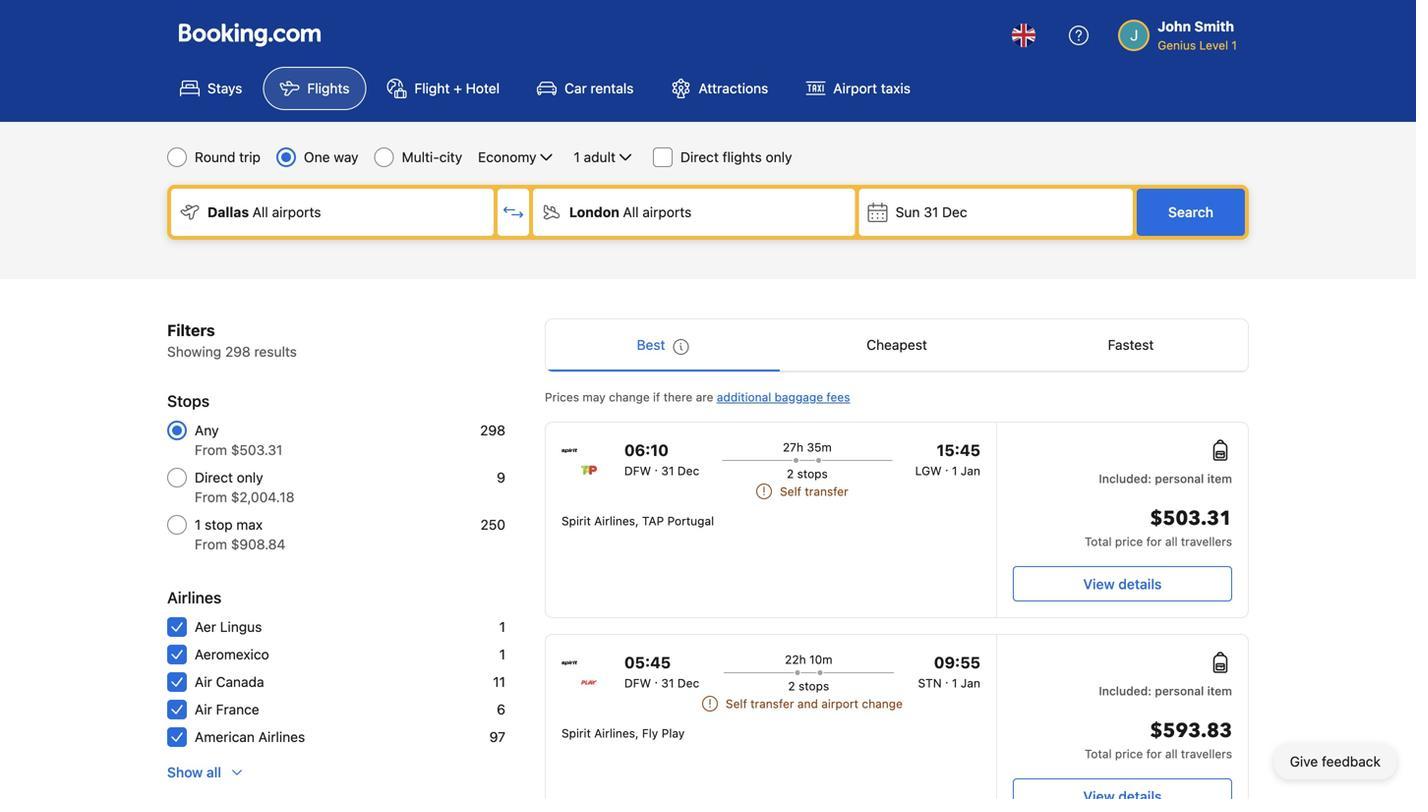 Task type: vqa. For each thing, say whether or not it's contained in the screenshot.
"breakdown"
no



Task type: describe. For each thing, give the bounding box(es) containing it.
2 for $593.83
[[789, 680, 796, 694]]

total for $593.83
[[1085, 748, 1112, 762]]

play
[[662, 727, 685, 741]]

05:45 dfw . 31 dec
[[625, 654, 700, 691]]

all for dallas
[[253, 204, 268, 220]]

dallas all airports
[[208, 204, 321, 220]]

stays
[[208, 80, 242, 96]]

2 stops for $593.83
[[789, 680, 830, 694]]

airports for dallas all airports
[[272, 204, 321, 220]]

best
[[637, 337, 666, 353]]

9
[[497, 470, 506, 486]]

stops
[[167, 392, 210, 411]]

lingus
[[220, 619, 262, 636]]

jan for $503.31
[[961, 464, 981, 478]]

for for $503.31
[[1147, 535, 1163, 549]]

$503.31 inside any from $503.31
[[231, 442, 283, 459]]

london
[[570, 204, 620, 220]]

sun
[[896, 204, 921, 220]]

sun 31 dec button
[[860, 189, 1134, 236]]

11
[[493, 675, 506, 691]]

genius
[[1158, 38, 1197, 52]]

dfw for $593.83
[[625, 677, 652, 691]]

one way
[[304, 149, 359, 165]]

car rentals link
[[521, 67, 651, 110]]

search button
[[1137, 189, 1246, 236]]

. for 15:45
[[946, 461, 949, 474]]

06:10
[[625, 441, 669, 460]]

for for $593.83
[[1147, 748, 1163, 762]]

airlines up aer at the left of the page
[[167, 589, 222, 608]]

self for $593.83
[[726, 698, 748, 711]]

air for air canada
[[195, 675, 212, 691]]

total for $503.31
[[1085, 535, 1112, 549]]

give
[[1291, 754, 1319, 770]]

attractions link
[[655, 67, 786, 110]]

31 for $503.31
[[662, 464, 675, 478]]

if
[[653, 391, 661, 404]]

personal for $593.83
[[1156, 685, 1205, 699]]

from inside direct only from $2,004.18
[[195, 490, 227, 506]]

max
[[237, 517, 263, 533]]

self transfer
[[780, 485, 849, 499]]

6
[[497, 702, 506, 718]]

round
[[195, 149, 236, 165]]

any from $503.31
[[195, 423, 283, 459]]

aer
[[195, 619, 216, 636]]

economy
[[478, 149, 537, 165]]

air france
[[195, 702, 260, 718]]

spirit airlines , tap portugal
[[562, 515, 715, 528]]

31 for $593.83
[[662, 677, 675, 691]]

flight + hotel
[[415, 80, 500, 96]]

jan for $593.83
[[961, 677, 981, 691]]

1 adult
[[574, 149, 616, 165]]

dallas
[[208, 204, 249, 220]]

2 for $503.31
[[787, 467, 794, 481]]

, for $503.31
[[636, 515, 639, 528]]

all for london
[[623, 204, 639, 220]]

direct flights only
[[681, 149, 793, 165]]

airlines for spirit airlines , fly play
[[595, 727, 636, 741]]

feedback
[[1323, 754, 1382, 770]]

. for 05:45
[[655, 673, 658, 687]]

airport taxis
[[834, 80, 911, 96]]

fastest button
[[1014, 320, 1249, 371]]

stn
[[919, 677, 942, 691]]

filters showing 298 results
[[167, 321, 297, 360]]

aer lingus
[[195, 619, 262, 636]]

97
[[490, 730, 506, 746]]

give feedback button
[[1275, 745, 1397, 780]]

view details button
[[1013, 567, 1233, 602]]

stops for $503.31
[[798, 467, 828, 481]]

1 inside 1 stop max from $908.84
[[195, 517, 201, 533]]

spirit for $593.83
[[562, 727, 591, 741]]

flight + hotel link
[[370, 67, 517, 110]]

item for $503.31
[[1208, 472, 1233, 486]]

. for 06:10
[[655, 461, 658, 474]]

rentals
[[591, 80, 634, 96]]

self transfer and airport change
[[726, 698, 903, 711]]

results
[[254, 344, 297, 360]]

dec for $503.31
[[678, 464, 700, 478]]

john smith genius level 1
[[1158, 18, 1238, 52]]

car
[[565, 80, 587, 96]]

1 inside 15:45 lgw . 1 jan
[[952, 464, 958, 478]]

any
[[195, 423, 219, 439]]

city
[[440, 149, 463, 165]]

1 inside popup button
[[574, 149, 580, 165]]

portugal
[[668, 515, 715, 528]]

price for $503.31
[[1116, 535, 1144, 549]]

cheapest
[[867, 337, 928, 353]]

. for 09:55
[[946, 673, 949, 687]]

all for $503.31
[[1166, 535, 1178, 549]]

american
[[195, 730, 255, 746]]

22h 10m
[[785, 653, 833, 667]]

prices may change if there are additional baggage fees
[[545, 391, 851, 404]]

stop
[[205, 517, 233, 533]]

$503.31 inside $503.31 total price for all travellers
[[1151, 506, 1233, 533]]

cheapest button
[[780, 320, 1014, 371]]

lgw
[[916, 464, 942, 478]]

london all airports
[[570, 204, 692, 220]]

trip
[[239, 149, 261, 165]]

27h
[[783, 441, 804, 455]]

05:45
[[625, 654, 671, 673]]

dec for $593.83
[[678, 677, 700, 691]]

airlines for american airlines
[[259, 730, 305, 746]]

show
[[167, 765, 203, 781]]

are
[[696, 391, 714, 404]]

flights
[[723, 149, 762, 165]]

hotel
[[466, 80, 500, 96]]

details
[[1119, 577, 1162, 593]]

fees
[[827, 391, 851, 404]]

spirit airlines , fly play
[[562, 727, 685, 741]]

filters
[[167, 321, 215, 340]]

1 inside john smith genius level 1
[[1232, 38, 1238, 52]]

additional baggage fees link
[[717, 391, 851, 404]]

298 inside filters showing 298 results
[[225, 344, 251, 360]]

fastest
[[1109, 337, 1155, 353]]



Task type: locate. For each thing, give the bounding box(es) containing it.
direct
[[681, 149, 719, 165], [195, 470, 233, 486]]

31 inside 06:10 dfw . 31 dec
[[662, 464, 675, 478]]

from down any
[[195, 442, 227, 459]]

1 air from the top
[[195, 675, 212, 691]]

250
[[481, 517, 506, 533]]

dfw down 06:10 on the bottom of page
[[625, 464, 652, 478]]

american airlines
[[195, 730, 305, 746]]

1 vertical spatial included:
[[1099, 685, 1152, 699]]

1 vertical spatial travellers
[[1182, 748, 1233, 762]]

view
[[1084, 577, 1115, 593]]

direct inside direct only from $2,004.18
[[195, 470, 233, 486]]

included: up $593.83 total price for all travellers
[[1099, 685, 1152, 699]]

smith
[[1195, 18, 1235, 34]]

0 vertical spatial self
[[780, 485, 802, 499]]

. right stn
[[946, 673, 949, 687]]

2 down 22h
[[789, 680, 796, 694]]

1 vertical spatial 31
[[662, 464, 675, 478]]

from down stop
[[195, 537, 227, 553]]

all right show
[[207, 765, 221, 781]]

dec right sun on the top
[[943, 204, 968, 220]]

price inside $593.83 total price for all travellers
[[1116, 748, 1144, 762]]

included: personal item for $503.31
[[1099, 472, 1233, 486]]

0 horizontal spatial $503.31
[[231, 442, 283, 459]]

tab list containing best
[[546, 320, 1249, 373]]

, left fly
[[636, 727, 639, 741]]

jan inside 09:55 stn . 1 jan
[[961, 677, 981, 691]]

personal for $503.31
[[1156, 472, 1205, 486]]

1 total from the top
[[1085, 535, 1112, 549]]

may
[[583, 391, 606, 404]]

1 personal from the top
[[1156, 472, 1205, 486]]

1 horizontal spatial all
[[623, 204, 639, 220]]

only up $2,004.18
[[237, 470, 263, 486]]

1 vertical spatial direct
[[195, 470, 233, 486]]

one
[[304, 149, 330, 165]]

0 vertical spatial price
[[1116, 535, 1144, 549]]

dec inside 06:10 dfw . 31 dec
[[678, 464, 700, 478]]

self left and
[[726, 698, 748, 711]]

2 included: personal item from the top
[[1099, 685, 1233, 699]]

1 vertical spatial $503.31
[[1151, 506, 1233, 533]]

airport
[[822, 698, 859, 711]]

dec inside dropdown button
[[943, 204, 968, 220]]

1 vertical spatial jan
[[961, 677, 981, 691]]

2 vertical spatial 31
[[662, 677, 675, 691]]

0 vertical spatial included: personal item
[[1099, 472, 1233, 486]]

included: up $503.31 total price for all travellers
[[1099, 472, 1152, 486]]

for inside $503.31 total price for all travellers
[[1147, 535, 1163, 549]]

airports down one
[[272, 204, 321, 220]]

only right flights
[[766, 149, 793, 165]]

2 included: from the top
[[1099, 685, 1152, 699]]

15:45
[[937, 441, 981, 460]]

2 for from the top
[[1147, 748, 1163, 762]]

direct for direct only from $2,004.18
[[195, 470, 233, 486]]

0 vertical spatial dfw
[[625, 464, 652, 478]]

0 horizontal spatial only
[[237, 470, 263, 486]]

spirit
[[562, 515, 591, 528], [562, 727, 591, 741]]

0 vertical spatial for
[[1147, 535, 1163, 549]]

price inside $503.31 total price for all travellers
[[1116, 535, 1144, 549]]

baggage
[[775, 391, 824, 404]]

22h
[[785, 653, 807, 667]]

0 horizontal spatial change
[[609, 391, 650, 404]]

31 down 05:45
[[662, 677, 675, 691]]

best image
[[674, 339, 689, 355], [674, 339, 689, 355]]

jan down 15:45
[[961, 464, 981, 478]]

personal
[[1156, 472, 1205, 486], [1156, 685, 1205, 699]]

air up air france
[[195, 675, 212, 691]]

from inside any from $503.31
[[195, 442, 227, 459]]

self down 27h
[[780, 485, 802, 499]]

0 vertical spatial all
[[1166, 535, 1178, 549]]

all inside $593.83 total price for all travellers
[[1166, 748, 1178, 762]]

car rentals
[[565, 80, 634, 96]]

1 vertical spatial for
[[1147, 748, 1163, 762]]

from inside 1 stop max from $908.84
[[195, 537, 227, 553]]

all right 'london' at top left
[[623, 204, 639, 220]]

1 vertical spatial dfw
[[625, 677, 652, 691]]

0 horizontal spatial airports
[[272, 204, 321, 220]]

0 vertical spatial 2
[[787, 467, 794, 481]]

1 vertical spatial only
[[237, 470, 263, 486]]

transfer down 35m
[[805, 485, 849, 499]]

transfer left and
[[751, 698, 795, 711]]

travellers inside $503.31 total price for all travellers
[[1182, 535, 1233, 549]]

from
[[195, 442, 227, 459], [195, 490, 227, 506], [195, 537, 227, 553]]

31 down 06:10 on the bottom of page
[[662, 464, 675, 478]]

31 inside dropdown button
[[924, 204, 939, 220]]

. down 05:45
[[655, 673, 658, 687]]

1 vertical spatial air
[[195, 702, 212, 718]]

stops up self transfer
[[798, 467, 828, 481]]

tab list
[[546, 320, 1249, 373]]

1 inside 09:55 stn . 1 jan
[[952, 677, 958, 691]]

change left if
[[609, 391, 650, 404]]

2 dfw from the top
[[625, 677, 652, 691]]

direct only from $2,004.18
[[195, 470, 295, 506]]

31 right sun on the top
[[924, 204, 939, 220]]

0 vertical spatial direct
[[681, 149, 719, 165]]

.
[[655, 461, 658, 474], [946, 461, 949, 474], [655, 673, 658, 687], [946, 673, 949, 687]]

1 horizontal spatial direct
[[681, 149, 719, 165]]

dec up portugal
[[678, 464, 700, 478]]

. inside 06:10 dfw . 31 dec
[[655, 461, 658, 474]]

1 vertical spatial 2 stops
[[789, 680, 830, 694]]

3 from from the top
[[195, 537, 227, 553]]

all up view details button in the right bottom of the page
[[1166, 535, 1178, 549]]

1 included: personal item from the top
[[1099, 472, 1233, 486]]

$503.31
[[231, 442, 283, 459], [1151, 506, 1233, 533]]

air
[[195, 675, 212, 691], [195, 702, 212, 718]]

31 inside 05:45 dfw . 31 dec
[[662, 677, 675, 691]]

1 adult button
[[572, 146, 638, 169]]

dec up play at the bottom of page
[[678, 677, 700, 691]]

2 air from the top
[[195, 702, 212, 718]]

0 vertical spatial included:
[[1099, 472, 1152, 486]]

1 spirit from the top
[[562, 515, 591, 528]]

. right lgw
[[946, 461, 949, 474]]

2 stops up and
[[789, 680, 830, 694]]

. down 06:10 on the bottom of page
[[655, 461, 658, 474]]

$593.83 total price for all travellers
[[1085, 718, 1233, 762]]

all inside show all button
[[207, 765, 221, 781]]

for
[[1147, 535, 1163, 549], [1147, 748, 1163, 762]]

0 vertical spatial $503.31
[[231, 442, 283, 459]]

0 horizontal spatial direct
[[195, 470, 233, 486]]

price for $593.83
[[1116, 748, 1144, 762]]

1 , from the top
[[636, 515, 639, 528]]

item
[[1208, 472, 1233, 486], [1208, 685, 1233, 699]]

travellers up view details button in the right bottom of the page
[[1182, 535, 1233, 549]]

2 stops
[[787, 467, 828, 481], [789, 680, 830, 694]]

total inside $593.83 total price for all travellers
[[1085, 748, 1112, 762]]

canada
[[216, 675, 264, 691]]

$908.84
[[231, 537, 286, 553]]

show all button
[[159, 756, 253, 791]]

$593.83
[[1151, 718, 1233, 745]]

search
[[1169, 204, 1214, 220]]

0 horizontal spatial 298
[[225, 344, 251, 360]]

there
[[664, 391, 693, 404]]

1 vertical spatial personal
[[1156, 685, 1205, 699]]

1 horizontal spatial self
[[780, 485, 802, 499]]

1 all from the left
[[253, 204, 268, 220]]

1 dfw from the top
[[625, 464, 652, 478]]

spirit left fly
[[562, 727, 591, 741]]

dfw inside 06:10 dfw . 31 dec
[[625, 464, 652, 478]]

1 item from the top
[[1208, 472, 1233, 486]]

1 from from the top
[[195, 442, 227, 459]]

1 vertical spatial item
[[1208, 685, 1233, 699]]

$503.31 up direct only from $2,004.18
[[231, 442, 283, 459]]

air canada
[[195, 675, 264, 691]]

aeromexico
[[195, 647, 269, 663]]

stops
[[798, 467, 828, 481], [799, 680, 830, 694]]

2 vertical spatial all
[[207, 765, 221, 781]]

. inside 05:45 dfw . 31 dec
[[655, 673, 658, 687]]

direct for direct flights only
[[681, 149, 719, 165]]

change right airport
[[862, 698, 903, 711]]

air for air france
[[195, 702, 212, 718]]

298
[[225, 344, 251, 360], [480, 423, 506, 439]]

attractions
[[699, 80, 769, 96]]

0 vertical spatial only
[[766, 149, 793, 165]]

0 vertical spatial item
[[1208, 472, 1233, 486]]

and
[[798, 698, 819, 711]]

included: personal item up $503.31 total price for all travellers
[[1099, 472, 1233, 486]]

air left "france"
[[195, 702, 212, 718]]

1 horizontal spatial 298
[[480, 423, 506, 439]]

1 airports from the left
[[272, 204, 321, 220]]

0 vertical spatial total
[[1085, 535, 1112, 549]]

298 up 9
[[480, 423, 506, 439]]

adult
[[584, 149, 616, 165]]

1 vertical spatial ,
[[636, 727, 639, 741]]

airlines left fly
[[595, 727, 636, 741]]

1 vertical spatial change
[[862, 698, 903, 711]]

showing
[[167, 344, 222, 360]]

0 vertical spatial from
[[195, 442, 227, 459]]

travellers inside $593.83 total price for all travellers
[[1182, 748, 1233, 762]]

$2,004.18
[[231, 490, 295, 506]]

sun 31 dec
[[896, 204, 968, 220]]

1 vertical spatial total
[[1085, 748, 1112, 762]]

$503.31 total price for all travellers
[[1085, 506, 1233, 549]]

dfw inside 05:45 dfw . 31 dec
[[625, 677, 652, 691]]

airlines left tap
[[595, 515, 636, 528]]

06:10 dfw . 31 dec
[[625, 441, 700, 478]]

0 vertical spatial air
[[195, 675, 212, 691]]

for inside $593.83 total price for all travellers
[[1147, 748, 1163, 762]]

personal up $503.31 total price for all travellers
[[1156, 472, 1205, 486]]

0 vertical spatial ,
[[636, 515, 639, 528]]

09:55
[[935, 654, 981, 673]]

1 horizontal spatial airports
[[643, 204, 692, 220]]

0 vertical spatial stops
[[798, 467, 828, 481]]

spirit left tap
[[562, 515, 591, 528]]

0 vertical spatial travellers
[[1182, 535, 1233, 549]]

2 down 27h
[[787, 467, 794, 481]]

2 vertical spatial dec
[[678, 677, 700, 691]]

0 horizontal spatial all
[[253, 204, 268, 220]]

all inside $503.31 total price for all travellers
[[1166, 535, 1178, 549]]

1 vertical spatial 298
[[480, 423, 506, 439]]

0 vertical spatial change
[[609, 391, 650, 404]]

airports right 'london' at top left
[[643, 204, 692, 220]]

self for $503.31
[[780, 485, 802, 499]]

multi-
[[402, 149, 440, 165]]

+
[[454, 80, 462, 96]]

10m
[[810, 653, 833, 667]]

2 travellers from the top
[[1182, 748, 1233, 762]]

2 stops for $503.31
[[787, 467, 828, 481]]

$503.31 up details on the bottom
[[1151, 506, 1233, 533]]

dfw down 05:45
[[625, 677, 652, 691]]

for down $593.83
[[1147, 748, 1163, 762]]

15:45 lgw . 1 jan
[[916, 441, 981, 478]]

dfw
[[625, 464, 652, 478], [625, 677, 652, 691]]

0 vertical spatial jan
[[961, 464, 981, 478]]

, for $593.83
[[636, 727, 639, 741]]

transfer for $593.83
[[751, 698, 795, 711]]

1 vertical spatial included: personal item
[[1099, 685, 1233, 699]]

0 vertical spatial 31
[[924, 204, 939, 220]]

for up details on the bottom
[[1147, 535, 1163, 549]]

1 vertical spatial from
[[195, 490, 227, 506]]

2 , from the top
[[636, 727, 639, 741]]

john
[[1158, 18, 1192, 34]]

transfer for $503.31
[[805, 485, 849, 499]]

spirit for $503.31
[[562, 515, 591, 528]]

included: for $503.31
[[1099, 472, 1152, 486]]

all for $593.83
[[1166, 748, 1178, 762]]

2 spirit from the top
[[562, 727, 591, 741]]

, left tap
[[636, 515, 639, 528]]

prices
[[545, 391, 580, 404]]

item up $503.31 total price for all travellers
[[1208, 472, 1233, 486]]

0 vertical spatial transfer
[[805, 485, 849, 499]]

1 horizontal spatial transfer
[[805, 485, 849, 499]]

2 jan from the top
[[961, 677, 981, 691]]

0 vertical spatial spirit
[[562, 515, 591, 528]]

travellers down $593.83
[[1182, 748, 1233, 762]]

2 item from the top
[[1208, 685, 1233, 699]]

jan inside 15:45 lgw . 1 jan
[[961, 464, 981, 478]]

included: personal item up $593.83
[[1099, 685, 1233, 699]]

27h 35m
[[783, 441, 832, 455]]

1 horizontal spatial only
[[766, 149, 793, 165]]

1 vertical spatial 2
[[789, 680, 796, 694]]

1 price from the top
[[1116, 535, 1144, 549]]

1 horizontal spatial change
[[862, 698, 903, 711]]

item for $593.83
[[1208, 685, 1233, 699]]

way
[[334, 149, 359, 165]]

included: personal item for $593.83
[[1099, 685, 1233, 699]]

1 travellers from the top
[[1182, 535, 1233, 549]]

0 vertical spatial dec
[[943, 204, 968, 220]]

0 horizontal spatial transfer
[[751, 698, 795, 711]]

airports for london all airports
[[643, 204, 692, 220]]

travellers for $593.83
[[1182, 748, 1233, 762]]

taxis
[[881, 80, 911, 96]]

all right "dallas"
[[253, 204, 268, 220]]

2 stops up self transfer
[[787, 467, 828, 481]]

direct left flights
[[681, 149, 719, 165]]

2 vertical spatial from
[[195, 537, 227, 553]]

travellers for $503.31
[[1182, 535, 1233, 549]]

stops for $593.83
[[799, 680, 830, 694]]

0 vertical spatial 298
[[225, 344, 251, 360]]

1 vertical spatial transfer
[[751, 698, 795, 711]]

1 stop max from $908.84
[[195, 517, 286, 553]]

. inside 15:45 lgw . 1 jan
[[946, 461, 949, 474]]

jan down '09:55'
[[961, 677, 981, 691]]

airlines for spirit airlines , tap portugal
[[595, 515, 636, 528]]

298 left results
[[225, 344, 251, 360]]

dfw for $503.31
[[625, 464, 652, 478]]

09:55 stn . 1 jan
[[919, 654, 981, 691]]

france
[[216, 702, 260, 718]]

from up stop
[[195, 490, 227, 506]]

1 included: from the top
[[1099, 472, 1152, 486]]

2 from from the top
[[195, 490, 227, 506]]

1
[[1232, 38, 1238, 52], [574, 149, 580, 165], [952, 464, 958, 478], [195, 517, 201, 533], [500, 619, 506, 636], [500, 647, 506, 663], [952, 677, 958, 691]]

1 vertical spatial price
[[1116, 748, 1144, 762]]

only inside direct only from $2,004.18
[[237, 470, 263, 486]]

dec inside 05:45 dfw . 31 dec
[[678, 677, 700, 691]]

1 vertical spatial all
[[1166, 748, 1178, 762]]

2 price from the top
[[1116, 748, 1144, 762]]

booking.com logo image
[[179, 23, 321, 47], [179, 23, 321, 47]]

level
[[1200, 38, 1229, 52]]

0 vertical spatial personal
[[1156, 472, 1205, 486]]

1 vertical spatial stops
[[799, 680, 830, 694]]

show all
[[167, 765, 221, 781]]

item up $593.83
[[1208, 685, 1233, 699]]

2 total from the top
[[1085, 748, 1112, 762]]

stops up self transfer and airport change
[[799, 680, 830, 694]]

airlines down "france"
[[259, 730, 305, 746]]

1 horizontal spatial $503.31
[[1151, 506, 1233, 533]]

1 vertical spatial dec
[[678, 464, 700, 478]]

additional
[[717, 391, 772, 404]]

round trip
[[195, 149, 261, 165]]

total inside $503.31 total price for all travellers
[[1085, 535, 1112, 549]]

all down $593.83
[[1166, 748, 1178, 762]]

included: for $593.83
[[1099, 685, 1152, 699]]

direct down any from $503.31
[[195, 470, 233, 486]]

2 airports from the left
[[643, 204, 692, 220]]

personal up $593.83
[[1156, 685, 1205, 699]]

1 vertical spatial self
[[726, 698, 748, 711]]

2 all from the left
[[623, 204, 639, 220]]

2 personal from the top
[[1156, 685, 1205, 699]]

0 vertical spatial 2 stops
[[787, 467, 828, 481]]

1 jan from the top
[[961, 464, 981, 478]]

change
[[609, 391, 650, 404], [862, 698, 903, 711]]

1 for from the top
[[1147, 535, 1163, 549]]

airlines
[[595, 515, 636, 528], [167, 589, 222, 608], [595, 727, 636, 741], [259, 730, 305, 746]]

flights link
[[263, 67, 366, 110]]

1 vertical spatial spirit
[[562, 727, 591, 741]]

. inside 09:55 stn . 1 jan
[[946, 673, 949, 687]]

0 horizontal spatial self
[[726, 698, 748, 711]]



